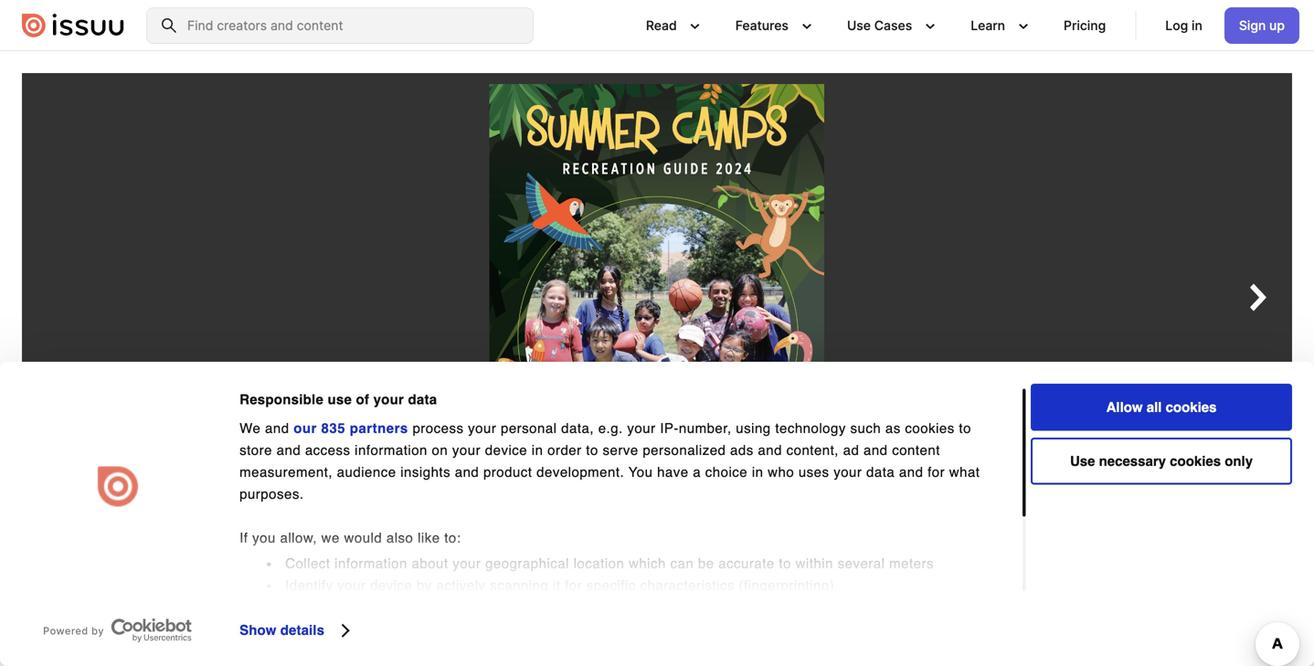 Task type: vqa. For each thing, say whether or not it's contained in the screenshot.
second 2022 from the left
no



Task type: describe. For each thing, give the bounding box(es) containing it.
Find creators and content text field
[[187, 8, 526, 43]]

process
[[413, 421, 464, 437]]

measurement,
[[240, 464, 333, 480]]

geographical
[[485, 556, 569, 572]]

allow
[[1107, 399, 1143, 415]]

development.
[[537, 464, 624, 480]]

data,
[[561, 421, 594, 437]]

2 horizontal spatial to
[[959, 421, 972, 437]]

device inside process your personal data, e.g. your ip-number, using technology such as cookies to store and access information on your device in order to serve personalized ads and content, ad and content measurement, audience insights and product development. you have a choice in who uses your data and for what purposes.
[[485, 443, 528, 459]]

read
[[646, 18, 677, 33]]

or
[[292, 625, 305, 641]]

store
[[240, 443, 272, 459]]

show details link
[[240, 617, 348, 644]]

and right we at the left bottom
[[265, 421, 289, 437]]

about
[[412, 556, 448, 572]]

835
[[321, 421, 346, 437]]

personal
[[501, 421, 557, 437]]

your up camps
[[337, 578, 366, 594]]

features
[[736, 18, 789, 33]]

if
[[240, 530, 248, 546]]

logo - opens in a new window image
[[44, 619, 192, 643]]

we and our 835 partners
[[240, 421, 408, 437]]

pricing link
[[1049, 7, 1121, 44]]

show details
[[240, 622, 325, 638]]

purposes.
[[240, 486, 304, 502]]

0 horizontal spatial to
[[586, 443, 599, 459]]

by
[[417, 578, 432, 594]]

necessary
[[1099, 453, 1166, 469]]

use
[[328, 392, 352, 408]]

content
[[892, 443, 940, 459]]

cookies inside process your personal data, e.g. your ip-number, using technology such as cookies to store and access information on your device in order to serve personalized ads and content, ad and content measurement, audience insights and product development. you have a choice in who uses your data and for what purposes.
[[905, 421, 955, 437]]

identify
[[285, 578, 333, 594]]

as
[[886, 421, 901, 437]]

1 horizontal spatial in
[[752, 464, 764, 480]]

personalized
[[643, 443, 726, 459]]

have
[[657, 464, 689, 480]]

any
[[459, 625, 483, 641]]

serve
[[603, 443, 639, 459]]

consent
[[404, 625, 455, 641]]

you inside process your personal data, e.g. your ip-number, using technology such as cookies to store and access information on your device in order to serve personalized ads and content, ad and content measurement, audience insights and product development. you have a choice in who uses your data and for what purposes.
[[629, 464, 653, 480]]

from
[[519, 625, 548, 641]]

withdraw
[[309, 625, 367, 641]]

number,
[[679, 421, 732, 437]]

we
[[240, 421, 261, 437]]

order
[[548, 443, 582, 459]]

scanning
[[490, 578, 549, 594]]

and down the such
[[864, 443, 888, 459]]

accurate
[[719, 556, 775, 572]]

characteristics
[[640, 578, 735, 594]]

would
[[344, 530, 382, 546]]

e.g.
[[598, 421, 623, 437]]

sign up link
[[1225, 7, 1300, 44]]

features button
[[721, 0, 833, 51]]

powered by cookiebot link
[[38, 617, 198, 644]]

. you can change or withdraw your consent any time from the cookie declaration.
[[240, 603, 989, 641]]

learn
[[971, 18, 1005, 33]]

guide:
[[140, 607, 208, 634]]

what
[[949, 464, 980, 480]]

19,
[[114, 640, 129, 653]]

process your personal data, e.g. your ip-number, using technology such as cookies to store and access information on your device in order to serve personalized ads and content, ad and content measurement, audience insights and product development. you have a choice in who uses your data and for what purposes.
[[240, 421, 980, 502]]

(fingerprinting)
[[739, 578, 835, 594]]

data inside process your personal data, e.g. your ip-number, using technology such as cookies to store and access information on your device in order to serve personalized ads and content, ad and content measurement, audience insights and product development. you have a choice in who uses your data and for what purposes.
[[867, 464, 895, 480]]

you
[[252, 530, 276, 546]]

1 vertical spatial 2024
[[132, 640, 160, 653]]

your right on
[[452, 443, 481, 459]]

our
[[294, 421, 317, 437]]

cookie
[[577, 625, 623, 641]]

issuu image
[[22, 14, 124, 38]]

which
[[629, 556, 666, 572]]

several
[[838, 556, 885, 572]]

product
[[483, 464, 532, 480]]

use cases button
[[833, 0, 956, 51]]

ad
[[843, 443, 860, 459]]

cookies for allow all cookies
[[1166, 399, 1217, 415]]

technology
[[775, 421, 846, 437]]

jan
[[93, 640, 111, 653]]

and up measurement,
[[277, 443, 301, 459]]

declaration.
[[627, 625, 706, 641]]

specific
[[587, 578, 636, 594]]

sign
[[1239, 18, 1266, 33]]

on
[[432, 443, 448, 459]]

information inside collect information about your geographical location which can be accurate to within several meters identify your device by actively scanning it for specific characteristics (fingerprinting)
[[335, 556, 408, 572]]

uses
[[799, 464, 830, 480]]

also
[[387, 530, 414, 546]]

it
[[553, 578, 561, 594]]

meters
[[889, 556, 934, 572]]

use necessary cookies only button
[[1031, 438, 1292, 485]]

your up 'actively'
[[453, 556, 481, 572]]

use for use cases
[[847, 18, 871, 33]]

and up who
[[758, 443, 782, 459]]

and left product
[[455, 464, 479, 480]]

ip-
[[660, 421, 679, 437]]



Task type: locate. For each thing, give the bounding box(es) containing it.
.
[[928, 603, 933, 619]]

your inside ". you can change or withdraw your consent any time from the cookie declaration."
[[371, 625, 399, 641]]

cases
[[874, 18, 912, 33]]

0 vertical spatial for
[[928, 464, 945, 480]]

0 vertical spatial to
[[959, 421, 972, 437]]

tab panel containing responsible use of your data
[[234, 384, 1031, 666]]

all
[[1147, 399, 1162, 415]]

device inside collect information about your geographical location which can be accurate to within several meters identify your device by actively scanning it for specific characteristics (fingerprinting)
[[370, 578, 413, 594]]

ads
[[730, 443, 754, 459]]

insights
[[401, 464, 451, 480]]

0 horizontal spatial can
[[670, 556, 694, 572]]

we
[[321, 530, 340, 546]]

log in link
[[1151, 7, 1217, 44]]

0 vertical spatial device
[[485, 443, 528, 459]]

in
[[1192, 18, 1203, 33], [532, 443, 543, 459], [752, 464, 764, 480]]

you
[[629, 464, 653, 480], [937, 603, 961, 619]]

2 vertical spatial cookies
[[1170, 453, 1221, 469]]

recreation guide: summer camps 2024 jan 19, 2024
[[22, 607, 441, 653]]

1 vertical spatial in
[[532, 443, 543, 459]]

data down 'content'
[[867, 464, 895, 480]]

1 vertical spatial data
[[867, 464, 895, 480]]

access
[[305, 443, 351, 459]]

your
[[373, 392, 404, 408], [468, 421, 497, 437], [627, 421, 656, 437], [452, 443, 481, 459], [834, 464, 862, 480], [453, 556, 481, 572], [337, 578, 366, 594], [371, 625, 399, 641]]

cookies left only
[[1170, 453, 1221, 469]]

cookies
[[1166, 399, 1217, 415], [905, 421, 955, 437], [1170, 453, 1221, 469]]

you down serve
[[629, 464, 653, 480]]

can inside collect information about your geographical location which can be accurate to within several meters identify your device by actively scanning it for specific characteristics (fingerprinting)
[[670, 556, 694, 572]]

can up the characteristics
[[670, 556, 694, 572]]

be
[[698, 556, 714, 572]]

within
[[796, 556, 834, 572]]

collect information about your geographical location which can be accurate to within several meters identify your device by actively scanning it for specific characteristics (fingerprinting)
[[285, 556, 934, 594]]

information down partners
[[355, 443, 428, 459]]

1 horizontal spatial for
[[928, 464, 945, 480]]

2 vertical spatial to
[[779, 556, 792, 572]]

cookies for use necessary cookies only
[[1170, 453, 1221, 469]]

for inside collect information about your geographical location which can be accurate to within several meters identify your device by actively scanning it for specific characteristics (fingerprinting)
[[565, 578, 582, 594]]

1 vertical spatial use
[[1070, 453, 1095, 469]]

cookies up 'content'
[[905, 421, 955, 437]]

use left cases
[[847, 18, 871, 33]]

1 horizontal spatial data
[[867, 464, 895, 480]]

in right log
[[1192, 18, 1203, 33]]

and down 'content'
[[899, 464, 924, 480]]

change
[[240, 625, 287, 641]]

can right .
[[965, 603, 989, 619]]

a
[[693, 464, 701, 480]]

log in
[[1166, 18, 1203, 33]]

1 vertical spatial you
[[937, 603, 961, 619]]

0 vertical spatial cookies
[[1166, 399, 1217, 415]]

like
[[418, 530, 440, 546]]

cookies right all
[[1166, 399, 1217, 415]]

2024 right the 19,
[[132, 640, 160, 653]]

1 vertical spatial cookies
[[905, 421, 955, 437]]

responsible use of your data
[[240, 392, 437, 408]]

2 horizontal spatial in
[[1192, 18, 1203, 33]]

in left who
[[752, 464, 764, 480]]

device up product
[[485, 443, 528, 459]]

time
[[487, 625, 515, 641]]

0 horizontal spatial 2024
[[132, 640, 160, 653]]

1 horizontal spatial to
[[779, 556, 792, 572]]

you right .
[[937, 603, 961, 619]]

document reader element
[[22, 73, 1292, 592]]

choice
[[705, 464, 748, 480]]

show
[[240, 622, 277, 638]]

2024 down by at the left of the page
[[386, 607, 441, 634]]

allow all cookies
[[1107, 399, 1217, 415]]

our 835 partners link
[[294, 421, 408, 437]]

1 horizontal spatial use
[[1070, 453, 1095, 469]]

data
[[408, 392, 437, 408], [867, 464, 895, 480]]

logo image
[[97, 466, 139, 508]]

who
[[768, 464, 794, 480]]

information inside process your personal data, e.g. your ip-number, using technology such as cookies to store and access information on your device in order to serve personalized ads and content, ad and content measurement, audience insights and product development. you have a choice in who uses your data and for what purposes.
[[355, 443, 428, 459]]

for inside process your personal data, e.g. your ip-number, using technology such as cookies to store and access information on your device in order to serve personalized ads and content, ad and content measurement, audience insights and product development. you have a choice in who uses your data and for what purposes.
[[928, 464, 945, 480]]

1 horizontal spatial can
[[965, 603, 989, 619]]

2 vertical spatial in
[[752, 464, 764, 480]]

1 horizontal spatial 2024
[[386, 607, 441, 634]]

summer
[[214, 607, 301, 634]]

details
[[280, 622, 325, 638]]

tab panel
[[234, 384, 1031, 666]]

0 horizontal spatial in
[[532, 443, 543, 459]]

your left ip-
[[627, 421, 656, 437]]

for
[[928, 464, 945, 480], [565, 578, 582, 594]]

using
[[736, 421, 771, 437]]

0 vertical spatial in
[[1192, 18, 1203, 33]]

use left necessary
[[1070, 453, 1095, 469]]

pricing
[[1064, 18, 1106, 33]]

use necessary cookies only
[[1070, 453, 1253, 469]]

1 vertical spatial information
[[335, 556, 408, 572]]

0 horizontal spatial data
[[408, 392, 437, 408]]

allow,
[[280, 530, 317, 546]]

and
[[265, 421, 289, 437], [277, 443, 301, 459], [758, 443, 782, 459], [864, 443, 888, 459], [455, 464, 479, 480], [899, 464, 924, 480]]

0 vertical spatial 2024
[[386, 607, 441, 634]]

camps
[[307, 607, 380, 634]]

to:
[[444, 530, 461, 546]]

0 horizontal spatial use
[[847, 18, 871, 33]]

you inside ". you can change or withdraw your consent any time from the cookie declaration."
[[937, 603, 961, 619]]

log
[[1166, 18, 1189, 33]]

information down would
[[335, 556, 408, 572]]

device left by at the left of the page
[[370, 578, 413, 594]]

to up the (fingerprinting)
[[779, 556, 792, 572]]

collect
[[285, 556, 330, 572]]

0 vertical spatial you
[[629, 464, 653, 480]]

use for use necessary cookies only
[[1070, 453, 1095, 469]]

in down "personal"
[[532, 443, 543, 459]]

0 vertical spatial information
[[355, 443, 428, 459]]

your right of
[[373, 392, 404, 408]]

only
[[1225, 453, 1253, 469]]

the
[[552, 625, 573, 641]]

content,
[[787, 443, 839, 459]]

partners
[[350, 421, 408, 437]]

read button
[[631, 0, 721, 51]]

of
[[356, 392, 369, 408]]

for left the "what"
[[928, 464, 945, 480]]

0 horizontal spatial device
[[370, 578, 413, 594]]

1 vertical spatial can
[[965, 603, 989, 619]]

recreation
[[22, 607, 135, 634]]

1 vertical spatial to
[[586, 443, 599, 459]]

your right process
[[468, 421, 497, 437]]

0 horizontal spatial for
[[565, 578, 582, 594]]

to up development.
[[586, 443, 599, 459]]

audience
[[337, 464, 396, 480]]

1 horizontal spatial device
[[485, 443, 528, 459]]

1 vertical spatial device
[[370, 578, 413, 594]]

use cases
[[847, 18, 912, 33]]

can inside ". you can change or withdraw your consent any time from the cookie declaration."
[[965, 603, 989, 619]]

your left consent
[[371, 625, 399, 641]]

allow all cookies button
[[1031, 384, 1292, 431]]

to inside collect information about your geographical location which can be accurate to within several meters identify your device by actively scanning it for specific characteristics (fingerprinting)
[[779, 556, 792, 572]]

data up process
[[408, 392, 437, 408]]

use
[[847, 18, 871, 33], [1070, 453, 1095, 469]]

for right it
[[565, 578, 582, 594]]

0 vertical spatial use
[[847, 18, 871, 33]]

device
[[485, 443, 528, 459], [370, 578, 413, 594]]

0 vertical spatial can
[[670, 556, 694, 572]]

location
[[574, 556, 625, 572]]

if you allow, we would also like to:
[[240, 530, 461, 546]]

responsible
[[240, 392, 324, 408]]

0 horizontal spatial you
[[629, 464, 653, 480]]

up
[[1270, 18, 1285, 33]]

to up the "what"
[[959, 421, 972, 437]]

such
[[851, 421, 881, 437]]

0 vertical spatial data
[[408, 392, 437, 408]]

your down "ad"
[[834, 464, 862, 480]]

1 horizontal spatial you
[[937, 603, 961, 619]]

1 vertical spatial for
[[565, 578, 582, 594]]

can
[[670, 556, 694, 572], [965, 603, 989, 619]]



